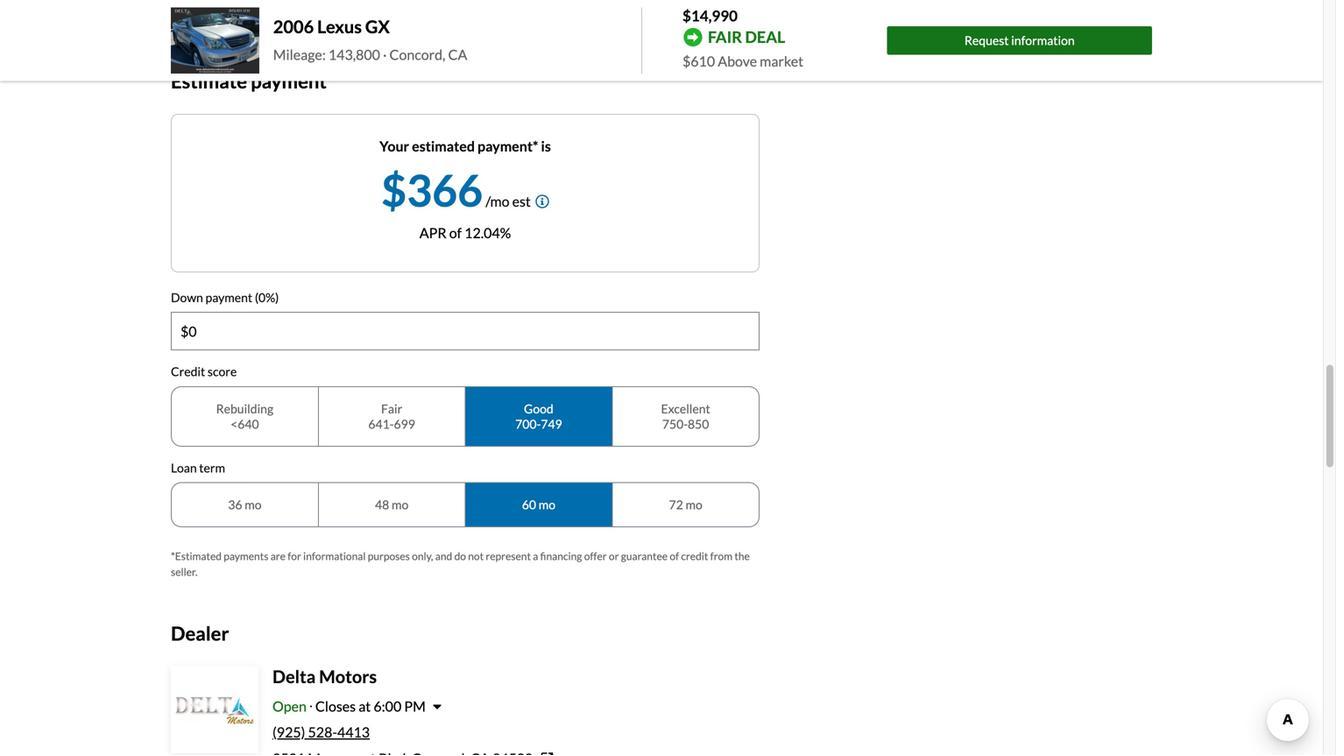 Task type: describe. For each thing, give the bounding box(es) containing it.
is
[[541, 137, 551, 154]]

payment*
[[478, 137, 538, 154]]

(925)
[[272, 724, 305, 741]]

gx
[[365, 16, 390, 37]]

caret down image
[[433, 699, 441, 713]]

rebuilding
[[216, 401, 273, 416]]

·
[[383, 46, 387, 63]]

estimated
[[412, 137, 475, 154]]

2006 lexus gx mileage: 143,800 · concord, ca
[[273, 16, 467, 63]]

mo for 48 mo
[[392, 497, 409, 512]]

fair
[[381, 401, 402, 416]]

motors
[[319, 666, 377, 687]]

of inside the *estimated payments are for informational purposes only, and do not represent a financing offer or guarantee of credit from the seller.
[[670, 550, 679, 563]]

payment for down
[[205, 290, 252, 305]]

estimate
[[171, 70, 247, 92]]

score
[[208, 364, 237, 379]]

payment for estimate
[[251, 70, 327, 92]]

36
[[228, 497, 242, 512]]

the
[[735, 550, 750, 563]]

2006
[[273, 16, 314, 37]]

info circle image
[[535, 194, 549, 208]]

information
[[1011, 33, 1075, 48]]

700-
[[515, 417, 541, 431]]

$366
[[381, 163, 483, 216]]

fair 641-699
[[368, 401, 415, 431]]

credit score
[[171, 364, 237, 379]]

rebuilding <640
[[216, 401, 273, 431]]

closes
[[315, 698, 356, 715]]

850
[[688, 417, 709, 431]]

(0%)
[[255, 290, 279, 305]]

offer
[[584, 550, 607, 563]]

est
[[512, 193, 531, 210]]

excellent 750-850
[[661, 401, 710, 431]]

48 mo
[[375, 497, 409, 512]]

good
[[524, 401, 553, 416]]

good 700-749
[[515, 401, 562, 431]]

pm
[[404, 698, 426, 715]]

60
[[522, 497, 536, 512]]

only,
[[412, 550, 433, 563]]

deal
[[745, 27, 785, 47]]

641-
[[368, 417, 394, 431]]

represent
[[486, 550, 531, 563]]

ca
[[448, 46, 467, 63]]

financing
[[540, 550, 582, 563]]

<640
[[231, 417, 259, 431]]

(925) 528-4413 link
[[272, 724, 370, 741]]

*estimated payments are for informational purposes only, and do not represent a financing offer or guarantee of credit from the seller.
[[171, 550, 750, 578]]

4413
[[337, 724, 370, 741]]

12.04%
[[465, 224, 511, 241]]

are
[[270, 550, 286, 563]]

estimate payment
[[171, 70, 327, 92]]

$610 above market
[[683, 53, 804, 70]]

from
[[710, 550, 733, 563]]

48
[[375, 497, 389, 512]]

528-
[[308, 724, 337, 741]]

mo for 36 mo
[[245, 497, 262, 512]]



Task type: locate. For each thing, give the bounding box(es) containing it.
mileage:
[[273, 46, 326, 63]]

not
[[468, 550, 484, 563]]

a
[[533, 550, 538, 563]]

apr
[[419, 224, 447, 241]]

mo right 36
[[245, 497, 262, 512]]

0 vertical spatial payment
[[251, 70, 327, 92]]

$366 /mo est
[[381, 163, 531, 216]]

at
[[359, 698, 371, 715]]

1 vertical spatial payment
[[205, 290, 252, 305]]

purposes
[[368, 550, 410, 563]]

excellent
[[661, 401, 710, 416]]

term
[[199, 460, 225, 475]]

0 vertical spatial of
[[449, 224, 462, 241]]

2 mo from the left
[[392, 497, 409, 512]]

mo for 72 mo
[[686, 497, 702, 512]]

mo right 60
[[539, 497, 555, 512]]

$610
[[683, 53, 715, 70]]

mo right the 48
[[392, 497, 409, 512]]

or
[[609, 550, 619, 563]]

and
[[435, 550, 452, 563]]

credit
[[171, 364, 205, 379]]

/mo
[[486, 193, 510, 210]]

1 horizontal spatial of
[[670, 550, 679, 563]]

mo
[[245, 497, 262, 512], [392, 497, 409, 512], [539, 497, 555, 512], [686, 497, 702, 512]]

do
[[454, 550, 466, 563]]

143,800
[[328, 46, 380, 63]]

6:00
[[374, 698, 402, 715]]

mo for 60 mo
[[539, 497, 555, 512]]

of
[[449, 224, 462, 241], [670, 550, 679, 563]]

informational
[[303, 550, 366, 563]]

guarantee
[[621, 550, 668, 563]]

payment down mileage:
[[251, 70, 327, 92]]

show price history
[[171, 8, 284, 25]]

request information button
[[887, 26, 1152, 55]]

down payment (0%)
[[171, 290, 279, 305]]

1 vertical spatial of
[[670, 550, 679, 563]]

open closes at 6:00 pm
[[272, 698, 426, 715]]

delta motors
[[272, 666, 377, 687]]

seller.
[[171, 566, 198, 578]]

price
[[207, 8, 238, 25]]

0 horizontal spatial of
[[449, 224, 462, 241]]

4 mo from the left
[[686, 497, 702, 512]]

2006 lexus gx image
[[171, 7, 259, 74]]

of left credit
[[670, 550, 679, 563]]

your estimated payment* is
[[380, 137, 551, 154]]

history
[[241, 8, 284, 25]]

above
[[718, 53, 757, 70]]

delta motors image
[[173, 668, 257, 752]]

request information
[[965, 33, 1075, 48]]

market
[[760, 53, 804, 70]]

fair deal
[[708, 27, 785, 47]]

your
[[380, 137, 409, 154]]

show price history link
[[171, 8, 284, 25]]

down
[[171, 290, 203, 305]]

delta motors link
[[272, 666, 377, 687]]

concord,
[[389, 46, 445, 63]]

mo right 72 at the right bottom
[[686, 497, 702, 512]]

fair
[[708, 27, 742, 47]]

36 mo
[[228, 497, 262, 512]]

of right apr
[[449, 224, 462, 241]]

credit
[[681, 550, 708, 563]]

lexus
[[317, 16, 362, 37]]

dealer
[[171, 622, 229, 645]]

699
[[394, 417, 415, 431]]

delta
[[272, 666, 316, 687]]

3 mo from the left
[[539, 497, 555, 512]]

60 mo
[[522, 497, 555, 512]]

72
[[669, 497, 683, 512]]

for
[[288, 550, 301, 563]]

show
[[171, 8, 205, 25]]

749
[[541, 417, 562, 431]]

apr of 12.04%
[[419, 224, 511, 241]]

72 mo
[[669, 497, 702, 512]]

750-
[[662, 417, 688, 431]]

payment
[[251, 70, 327, 92], [205, 290, 252, 305]]

open
[[272, 698, 307, 715]]

payment left the (0%)
[[205, 290, 252, 305]]

request
[[965, 33, 1009, 48]]

loan
[[171, 460, 197, 475]]

payments
[[224, 550, 268, 563]]

$14,990
[[683, 7, 738, 25]]

(925) 528-4413
[[272, 724, 370, 741]]

1 mo from the left
[[245, 497, 262, 512]]

Down payment (0%) text field
[[172, 313, 759, 350]]



Task type: vqa. For each thing, say whether or not it's contained in the screenshot.
the bottom Bucket
no



